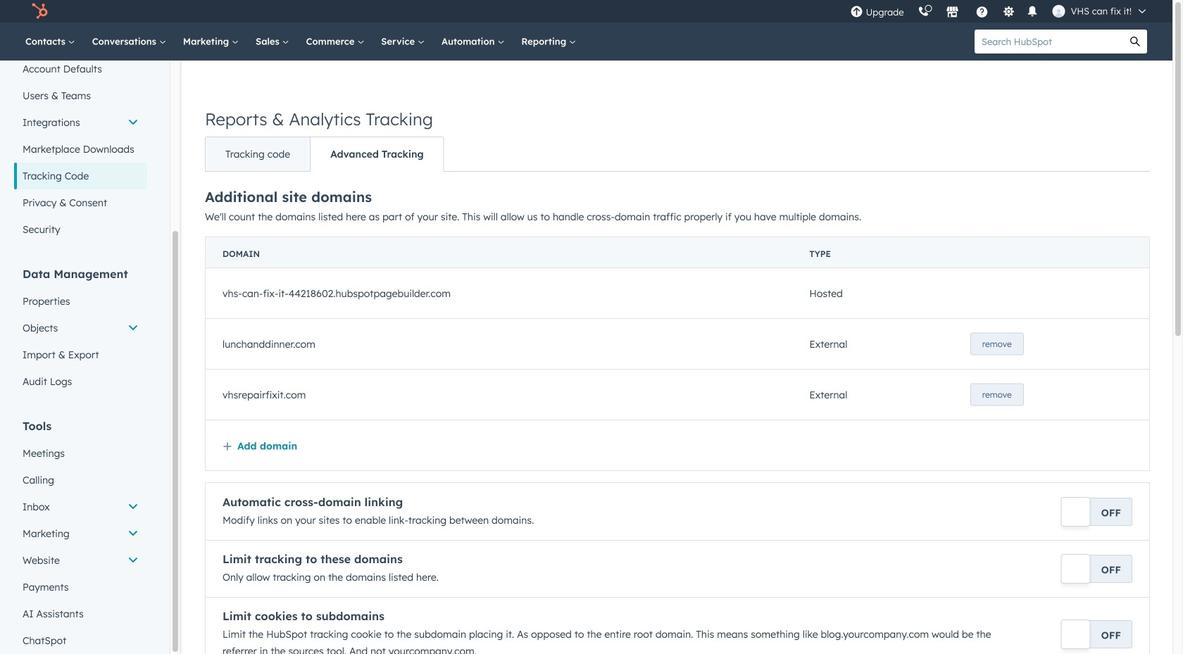 Task type: describe. For each thing, give the bounding box(es) containing it.
marketplaces image
[[946, 6, 959, 19]]



Task type: vqa. For each thing, say whether or not it's contained in the screenshot.
Calling Icon
no



Task type: locate. For each thing, give the bounding box(es) containing it.
navigation
[[205, 137, 444, 172]]

Search HubSpot search field
[[975, 30, 1124, 54]]

menu
[[844, 0, 1156, 23]]

data management element
[[14, 266, 147, 395]]

terry turtle image
[[1053, 5, 1065, 18]]

tools element
[[14, 418, 147, 654]]



